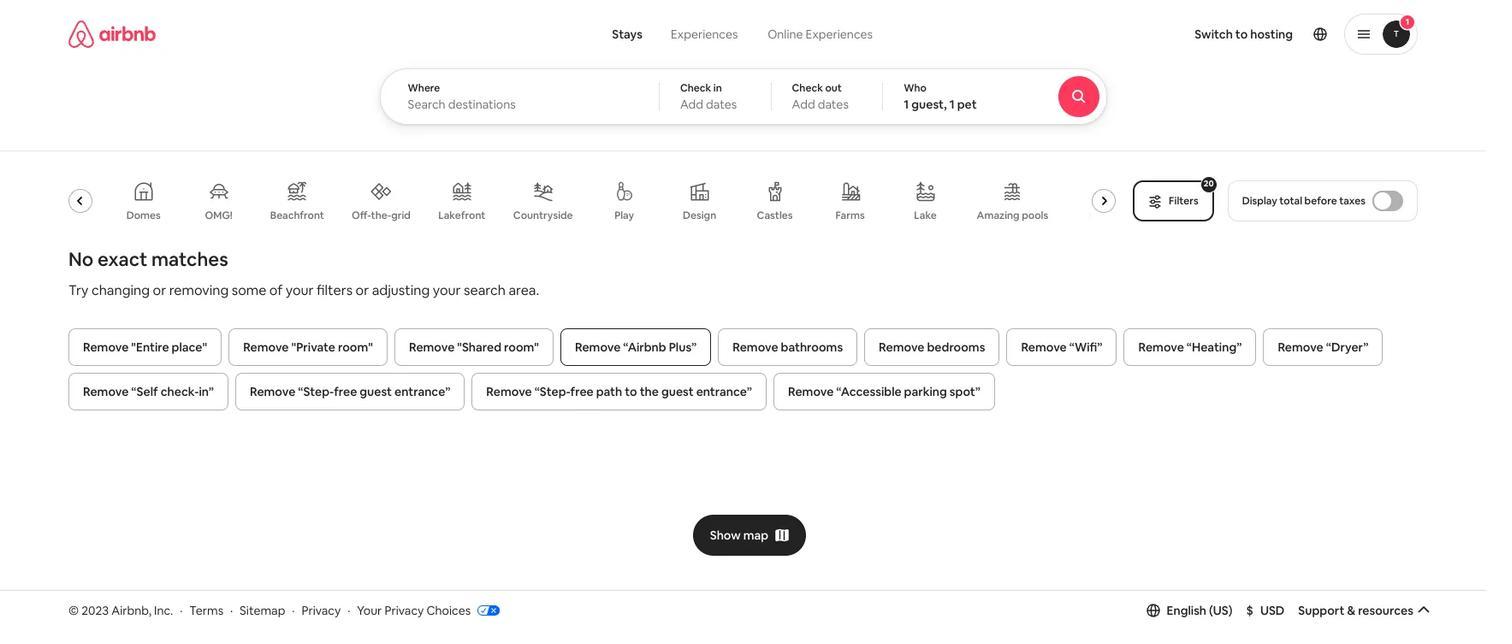 Task type: describe. For each thing, give the bounding box(es) containing it.
remove "heating" link
[[1124, 329, 1257, 366]]

0 horizontal spatial 1
[[904, 97, 909, 112]]

remove "airbnb plus"
[[575, 340, 697, 355]]

sitemap link
[[240, 603, 285, 618]]

online
[[768, 27, 803, 42]]

airbnb,
[[111, 603, 151, 618]]

display total before taxes
[[1242, 194, 1366, 208]]

english (us) button
[[1146, 603, 1233, 619]]

remove "private room"
[[243, 340, 373, 355]]

switch to hosting link
[[1185, 16, 1303, 52]]

profile element
[[904, 0, 1418, 68]]

experiences inside button
[[671, 27, 738, 42]]

remove "heating"
[[1139, 340, 1242, 355]]

bedrooms
[[927, 340, 985, 355]]

free for guest
[[334, 384, 357, 400]]

4 · from the left
[[348, 603, 350, 618]]

no
[[68, 247, 94, 271]]

play
[[615, 209, 634, 222]]

check for check in add dates
[[680, 81, 711, 95]]

beachfront
[[270, 209, 324, 222]]

"step- for path
[[535, 384, 570, 400]]

remove for remove "wifi"
[[1021, 340, 1067, 355]]

1 guest from the left
[[360, 384, 392, 400]]

remove for remove "private room"
[[243, 340, 289, 355]]

usd
[[1260, 603, 1285, 619]]

2 or from the left
[[356, 282, 369, 300]]

2 your from the left
[[433, 282, 461, 300]]

remove "dryer"
[[1278, 340, 1369, 355]]

remove "shared room"
[[409, 340, 539, 355]]

where
[[408, 81, 440, 95]]

spot"
[[950, 384, 981, 400]]

total
[[1280, 194, 1303, 208]]

remove bedrooms link
[[864, 329, 1000, 366]]

remove for remove bathrooms
[[733, 340, 778, 355]]

remove "accessible parking spot"
[[788, 384, 981, 400]]

none search field containing stays
[[380, 0, 1154, 125]]

your
[[357, 603, 382, 618]]

show map button
[[693, 515, 806, 556]]

remove for remove "airbnb plus"
[[575, 340, 621, 355]]

remove "self check-in"
[[83, 384, 214, 400]]

amazing pools
[[977, 209, 1049, 222]]

room" for remove "shared room"
[[504, 340, 539, 355]]

stays button
[[598, 17, 656, 51]]

hosting
[[1250, 27, 1293, 42]]

remove for remove "step-free path to the guest entrance"
[[486, 384, 532, 400]]

$ usd
[[1246, 603, 1285, 619]]

display
[[1242, 194, 1277, 208]]

group containing amazing views
[[20, 168, 1124, 234]]

your privacy choices link
[[357, 603, 500, 620]]

$
[[1246, 603, 1254, 619]]

guest,
[[912, 97, 947, 112]]

© 2023 airbnb, inc. ·
[[68, 603, 183, 618]]

"dryer"
[[1326, 340, 1369, 355]]

english
[[1167, 603, 1207, 619]]

experiences button
[[656, 17, 753, 51]]

check out add dates
[[792, 81, 849, 112]]

remove for remove "step-free guest entrance"
[[250, 384, 295, 400]]

1 button
[[1344, 14, 1418, 55]]

lakefront
[[438, 209, 486, 222]]

online experiences link
[[753, 17, 888, 51]]

3 · from the left
[[292, 603, 295, 618]]

search
[[464, 282, 506, 300]]

online experiences
[[768, 27, 873, 42]]

dates for check in add dates
[[706, 97, 737, 112]]

some
[[232, 282, 266, 300]]

display total before taxes button
[[1228, 181, 1418, 222]]

switch
[[1195, 27, 1233, 42]]

no exact matches
[[68, 247, 228, 271]]

"airbnb
[[623, 340, 666, 355]]

to inside profile element
[[1236, 27, 1248, 42]]

2 · from the left
[[230, 603, 233, 618]]

remove for remove "entire place"
[[83, 340, 129, 355]]

support & resources button
[[1298, 603, 1431, 619]]

remove "dryer" link
[[1263, 329, 1383, 366]]

"shared
[[457, 340, 502, 355]]

in"
[[199, 384, 214, 400]]

1 · from the left
[[180, 603, 183, 618]]

plus"
[[669, 340, 697, 355]]

choices
[[427, 603, 471, 618]]

1 entrance" from the left
[[395, 384, 450, 400]]

domes
[[126, 209, 161, 222]]

remove for remove bedrooms
[[879, 340, 925, 355]]

design
[[683, 209, 716, 222]]

map
[[743, 528, 769, 543]]

sitemap
[[240, 603, 285, 618]]

remove "entire place" link
[[68, 329, 222, 366]]

amazing for amazing pools
[[977, 209, 1020, 222]]

Where field
[[408, 97, 631, 112]]

remove "step-free guest entrance"
[[250, 384, 450, 400]]

add for check out add dates
[[792, 97, 815, 112]]

check in add dates
[[680, 81, 737, 112]]

the
[[640, 384, 659, 400]]

"heating"
[[1187, 340, 1242, 355]]

switch to hosting
[[1195, 27, 1293, 42]]

check-
[[161, 384, 199, 400]]

adjusting
[[372, 282, 430, 300]]



Task type: vqa. For each thing, say whether or not it's contained in the screenshot.
guest,
yes



Task type: locate. For each thing, give the bounding box(es) containing it.
remove bathrooms
[[733, 340, 843, 355]]

out
[[825, 81, 842, 95]]

pet
[[957, 97, 977, 112]]

who 1 guest, 1 pet
[[904, 81, 977, 112]]

1 your from the left
[[286, 282, 314, 300]]

2 check from the left
[[792, 81, 823, 95]]

remove left "wifi"
[[1021, 340, 1067, 355]]

filters button
[[1133, 181, 1214, 222]]

to left the the
[[625, 384, 637, 400]]

remove for remove "accessible parking spot"
[[788, 384, 834, 400]]

amazing
[[20, 209, 63, 222], [977, 209, 1020, 222]]

free down "private
[[334, 384, 357, 400]]

2 guest from the left
[[661, 384, 694, 400]]

guest down remove "private room"
[[360, 384, 392, 400]]

add for check in add dates
[[680, 97, 703, 112]]

1 horizontal spatial amazing
[[977, 209, 1020, 222]]

experiences right online in the top of the page
[[806, 27, 873, 42]]

support & resources
[[1298, 603, 1414, 619]]

0 horizontal spatial entrance"
[[395, 384, 450, 400]]

1 horizontal spatial room"
[[504, 340, 539, 355]]

who
[[904, 81, 927, 95]]

remove left "dryer"
[[1278, 340, 1324, 355]]

omg!
[[205, 209, 233, 222]]

in
[[714, 81, 722, 95]]

privacy right your
[[385, 603, 424, 618]]

"step- left path on the bottom left
[[535, 384, 570, 400]]

remove down remove "private room" link
[[250, 384, 295, 400]]

lake
[[914, 209, 937, 222]]

1 horizontal spatial or
[[356, 282, 369, 300]]

· left privacy link
[[292, 603, 295, 618]]

entrance" inside "link"
[[696, 384, 752, 400]]

free
[[334, 384, 357, 400], [570, 384, 594, 400]]

parking
[[904, 384, 947, 400]]

free left path on the bottom left
[[570, 384, 594, 400]]

inc.
[[154, 603, 173, 618]]

room"
[[338, 340, 373, 355], [504, 340, 539, 355]]

amazing left pools
[[977, 209, 1020, 222]]

remove bathrooms link
[[718, 329, 858, 366]]

0 horizontal spatial guest
[[360, 384, 392, 400]]

remove left "private
[[243, 340, 289, 355]]

1 horizontal spatial to
[[1236, 27, 1248, 42]]

views
[[65, 209, 92, 222]]

0 horizontal spatial dates
[[706, 97, 737, 112]]

room" right "shared
[[504, 340, 539, 355]]

add inside check in add dates
[[680, 97, 703, 112]]

1 vertical spatial to
[[625, 384, 637, 400]]

1 dates from the left
[[706, 97, 737, 112]]

1 horizontal spatial privacy
[[385, 603, 424, 618]]

"self
[[131, 384, 158, 400]]

1 add from the left
[[680, 97, 703, 112]]

countryside
[[513, 209, 573, 222]]

0 horizontal spatial free
[[334, 384, 357, 400]]

room" for remove "private room"
[[338, 340, 373, 355]]

1 horizontal spatial your
[[433, 282, 461, 300]]

entrance" down plus"
[[696, 384, 752, 400]]

1 free from the left
[[334, 384, 357, 400]]

place"
[[172, 340, 207, 355]]

entrance"
[[395, 384, 450, 400], [696, 384, 752, 400]]

· left your
[[348, 603, 350, 618]]

what can we help you find? tab list
[[598, 17, 753, 51]]

of
[[269, 282, 283, 300]]

&
[[1347, 603, 1356, 619]]

off-
[[352, 209, 371, 222]]

1 horizontal spatial "step-
[[535, 384, 570, 400]]

add inside check out add dates
[[792, 97, 815, 112]]

1 or from the left
[[153, 282, 166, 300]]

1
[[1406, 16, 1410, 27], [904, 97, 909, 112], [950, 97, 955, 112]]

taxes
[[1339, 194, 1366, 208]]

dates for check out add dates
[[818, 97, 849, 112]]

1 horizontal spatial add
[[792, 97, 815, 112]]

free inside "link"
[[570, 384, 594, 400]]

1 check from the left
[[680, 81, 711, 95]]

1 horizontal spatial experiences
[[806, 27, 873, 42]]

remove "entire place"
[[83, 340, 207, 355]]

grid
[[391, 209, 411, 222]]

None search field
[[380, 0, 1154, 125]]

1 horizontal spatial check
[[792, 81, 823, 95]]

(us)
[[1209, 603, 1233, 619]]

remove left "entire
[[83, 340, 129, 355]]

stays tab panel
[[380, 68, 1154, 125]]

0 horizontal spatial privacy
[[302, 603, 341, 618]]

1 horizontal spatial entrance"
[[696, 384, 752, 400]]

2 experiences from the left
[[806, 27, 873, 42]]

free for path
[[570, 384, 594, 400]]

1 horizontal spatial dates
[[818, 97, 849, 112]]

dates down in
[[706, 97, 737, 112]]

english (us)
[[1167, 603, 1233, 619]]

your
[[286, 282, 314, 300], [433, 282, 461, 300]]

exact
[[98, 247, 147, 271]]

check left the out
[[792, 81, 823, 95]]

0 horizontal spatial check
[[680, 81, 711, 95]]

room" right "private
[[338, 340, 373, 355]]

0 horizontal spatial room"
[[338, 340, 373, 355]]

amazing left views
[[20, 209, 63, 222]]

remove "step-free path to the guest entrance" link
[[472, 373, 767, 411]]

0 horizontal spatial your
[[286, 282, 314, 300]]

off-the-grid
[[352, 209, 411, 222]]

remove for remove "heating"
[[1139, 340, 1184, 355]]

0 horizontal spatial "step-
[[298, 384, 334, 400]]

dates
[[706, 97, 737, 112], [818, 97, 849, 112]]

farms
[[836, 209, 865, 222]]

remove inside "link"
[[486, 384, 532, 400]]

filters
[[317, 282, 353, 300]]

area.
[[509, 282, 539, 300]]

or down no exact matches
[[153, 282, 166, 300]]

2 add from the left
[[792, 97, 815, 112]]

your right 'of'
[[286, 282, 314, 300]]

dates inside check out add dates
[[818, 97, 849, 112]]

check
[[680, 81, 711, 95], [792, 81, 823, 95]]

1 horizontal spatial guest
[[661, 384, 694, 400]]

0 horizontal spatial add
[[680, 97, 703, 112]]

guest
[[360, 384, 392, 400], [661, 384, 694, 400]]

remove down "shared
[[486, 384, 532, 400]]

bathrooms
[[781, 340, 843, 355]]

show map
[[710, 528, 769, 543]]

try changing or removing some of your filters or adjusting your search area.
[[68, 282, 539, 300]]

pools
[[1022, 209, 1049, 222]]

check for check out add dates
[[792, 81, 823, 95]]

1 "step- from the left
[[298, 384, 334, 400]]

remove inside 'link'
[[83, 384, 129, 400]]

remove for remove "self check-in"
[[83, 384, 129, 400]]

1 privacy from the left
[[302, 603, 341, 618]]

your left search
[[433, 282, 461, 300]]

1 room" from the left
[[338, 340, 373, 355]]

guest right the the
[[661, 384, 694, 400]]

check left in
[[680, 81, 711, 95]]

privacy inside "your privacy choices" link
[[385, 603, 424, 618]]

remove "step-free path to the guest entrance"
[[486, 384, 752, 400]]

check inside check in add dates
[[680, 81, 711, 95]]

experiences
[[671, 27, 738, 42], [806, 27, 873, 42]]

path
[[596, 384, 622, 400]]

2 dates from the left
[[818, 97, 849, 112]]

2 privacy from the left
[[385, 603, 424, 618]]

privacy left your
[[302, 603, 341, 618]]

dates inside check in add dates
[[706, 97, 737, 112]]

"step-
[[298, 384, 334, 400], [535, 384, 570, 400]]

remove left "shared
[[409, 340, 455, 355]]

remove for remove "dryer"
[[1278, 340, 1324, 355]]

0 horizontal spatial experiences
[[671, 27, 738, 42]]

· right terms
[[230, 603, 233, 618]]

to right switch
[[1236, 27, 1248, 42]]

experiences up in
[[671, 27, 738, 42]]

remove for remove "shared room"
[[409, 340, 455, 355]]

to
[[1236, 27, 1248, 42], [625, 384, 637, 400]]

stays
[[612, 27, 643, 42]]

entrance" down the "remove "shared room""
[[395, 384, 450, 400]]

remove up remove "accessible parking spot"
[[879, 340, 925, 355]]

remove left "self
[[83, 384, 129, 400]]

2 room" from the left
[[504, 340, 539, 355]]

removing
[[169, 282, 229, 300]]

remove up path on the bottom left
[[575, 340, 621, 355]]

terms · sitemap · privacy
[[189, 603, 341, 618]]

"step- for guest
[[298, 384, 334, 400]]

2 horizontal spatial 1
[[1406, 16, 1410, 27]]

remove bedrooms
[[879, 340, 985, 355]]

add
[[680, 97, 703, 112], [792, 97, 815, 112]]

matches
[[151, 247, 228, 271]]

remove down bathrooms
[[788, 384, 834, 400]]

support
[[1298, 603, 1345, 619]]

2 free from the left
[[570, 384, 594, 400]]

2 "step- from the left
[[535, 384, 570, 400]]

0 horizontal spatial to
[[625, 384, 637, 400]]

guest inside "link"
[[661, 384, 694, 400]]

privacy
[[302, 603, 341, 618], [385, 603, 424, 618]]

©
[[68, 603, 79, 618]]

0 horizontal spatial amazing
[[20, 209, 63, 222]]

add down experiences button
[[680, 97, 703, 112]]

1 inside 1 dropdown button
[[1406, 16, 1410, 27]]

group
[[20, 168, 1124, 234]]

"step- down "private
[[298, 384, 334, 400]]

the-
[[371, 209, 391, 222]]

0 horizontal spatial or
[[153, 282, 166, 300]]

remove "self check-in" link
[[68, 373, 228, 411]]

privacy link
[[302, 603, 341, 618]]

to inside "link"
[[625, 384, 637, 400]]

filters
[[1169, 194, 1199, 208]]

add down online experiences
[[792, 97, 815, 112]]

1 experiences from the left
[[671, 27, 738, 42]]

1 horizontal spatial 1
[[950, 97, 955, 112]]

castles
[[757, 209, 793, 222]]

"entire
[[131, 340, 169, 355]]

remove left bathrooms
[[733, 340, 778, 355]]

remove "step-free guest entrance" link
[[235, 373, 465, 411]]

0 vertical spatial to
[[1236, 27, 1248, 42]]

or right filters
[[356, 282, 369, 300]]

remove left the "heating"
[[1139, 340, 1184, 355]]

"step- inside "link"
[[535, 384, 570, 400]]

"private
[[291, 340, 335, 355]]

· right inc.
[[180, 603, 183, 618]]

1 horizontal spatial free
[[570, 384, 594, 400]]

remove "accessible parking spot" link
[[774, 373, 995, 411]]

amazing views
[[20, 209, 92, 222]]

2 entrance" from the left
[[696, 384, 752, 400]]

try
[[68, 282, 89, 300]]

terms
[[189, 603, 223, 618]]

check inside check out add dates
[[792, 81, 823, 95]]

resources
[[1358, 603, 1414, 619]]

amazing for amazing views
[[20, 209, 63, 222]]

dates down the out
[[818, 97, 849, 112]]



